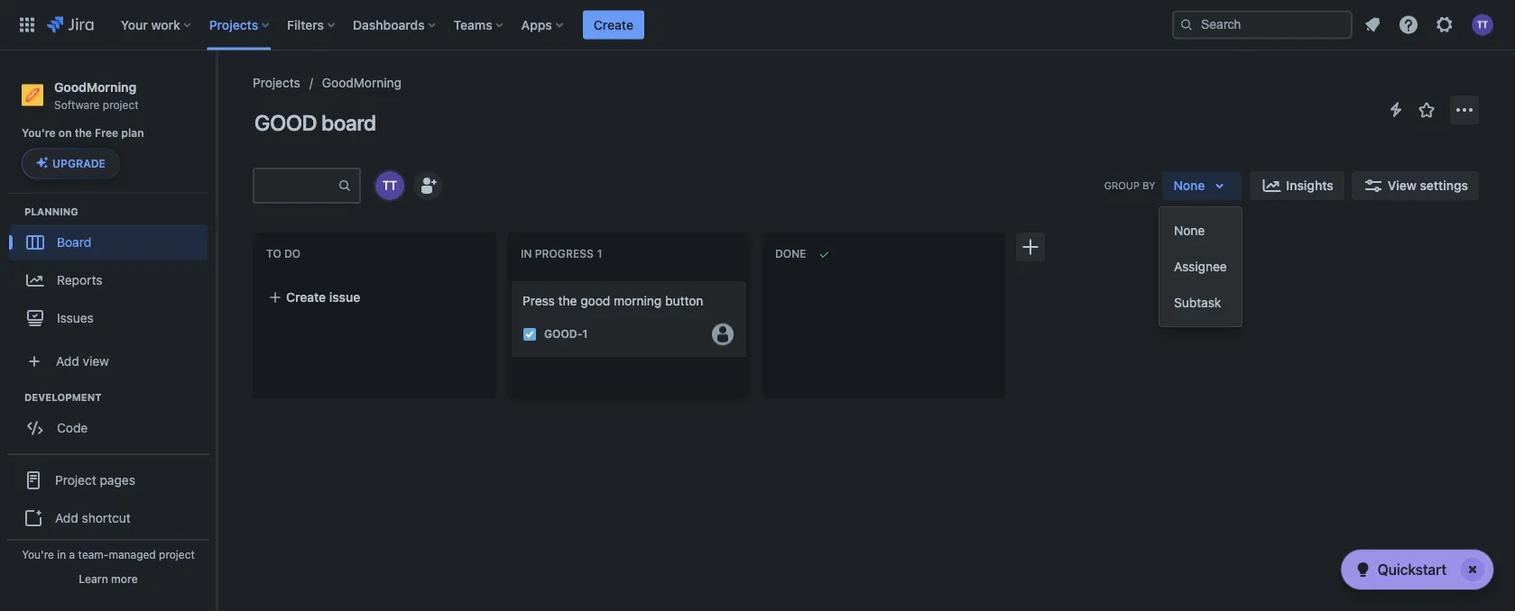 Task type: locate. For each thing, give the bounding box(es) containing it.
apps button
[[516, 10, 570, 39]]

code
[[57, 421, 88, 435]]

board link
[[9, 224, 208, 260]]

teams button
[[448, 10, 511, 39]]

1 vertical spatial add
[[55, 511, 78, 526]]

create issue button
[[257, 282, 492, 314]]

in progress element
[[521, 248, 606, 261]]

none
[[1174, 178, 1205, 193], [1174, 223, 1205, 238]]

your
[[121, 17, 148, 32]]

goodmorning inside goodmorning software project
[[54, 79, 136, 94]]

search image
[[1180, 18, 1194, 32]]

view settings button
[[1352, 171, 1479, 200]]

0 vertical spatial group
[[1160, 208, 1242, 327]]

1 vertical spatial you're
[[22, 549, 54, 561]]

dashboards
[[353, 17, 425, 32]]

0 vertical spatial none
[[1174, 178, 1205, 193]]

learn
[[79, 573, 108, 586]]

development group
[[9, 390, 216, 452]]

you're left on
[[22, 127, 56, 140]]

insights image
[[1261, 175, 1283, 197]]

1 vertical spatial projects
[[253, 75, 300, 90]]

project right 'managed'
[[159, 549, 195, 561]]

create left issue
[[286, 290, 326, 305]]

0 vertical spatial create
[[594, 17, 634, 32]]

none inside button
[[1174, 223, 1205, 238]]

progress
[[535, 248, 594, 261]]

0 horizontal spatial create
[[286, 290, 326, 305]]

to
[[266, 248, 281, 261]]

0 horizontal spatial goodmorning
[[54, 79, 136, 94]]

projects button
[[204, 10, 276, 39]]

you're left in
[[22, 549, 54, 561]]

project pages link
[[7, 461, 209, 500]]

group by
[[1104, 180, 1156, 191]]

on
[[59, 127, 72, 140]]

group
[[1104, 180, 1140, 191]]

more image
[[1454, 99, 1476, 121]]

project
[[103, 98, 139, 111], [159, 549, 195, 561]]

filters button
[[282, 10, 342, 39]]

issues link
[[9, 300, 208, 336]]

create issue
[[286, 290, 360, 305]]

button
[[665, 294, 703, 309]]

project up plan
[[103, 98, 139, 111]]

development image
[[3, 387, 24, 408]]

good board
[[255, 110, 376, 135]]

create inside primary element
[[594, 17, 634, 32]]

press the good morning button
[[523, 294, 703, 309]]

group
[[1160, 208, 1242, 327], [7, 453, 209, 582]]

1
[[583, 328, 588, 341]]

insights
[[1286, 178, 1334, 193]]

1 vertical spatial none
[[1174, 223, 1205, 238]]

projects up sidebar navigation image at the top of page
[[209, 17, 258, 32]]

0 vertical spatial projects
[[209, 17, 258, 32]]

a
[[69, 549, 75, 561]]

create right apps popup button
[[594, 17, 634, 32]]

board
[[57, 235, 91, 249]]

free
[[95, 127, 118, 140]]

you're in a team-managed project
[[22, 549, 195, 561]]

banner
[[0, 0, 1515, 51]]

add view
[[56, 354, 109, 369]]

none for none button on the top right of the page
[[1174, 223, 1205, 238]]

in progress
[[521, 248, 594, 261]]

quickstart
[[1378, 562, 1447, 579]]

issues
[[57, 310, 94, 325]]

you're
[[22, 127, 56, 140], [22, 549, 54, 561]]

in
[[521, 248, 532, 261]]

do
[[284, 248, 301, 261]]

task image
[[523, 327, 537, 342]]

project
[[55, 473, 96, 488]]

the
[[75, 127, 92, 140], [558, 294, 577, 309]]

good-1
[[544, 328, 588, 341]]

1 vertical spatial project
[[159, 549, 195, 561]]

add inside popup button
[[56, 354, 79, 369]]

add left view in the bottom left of the page
[[56, 354, 79, 369]]

projects for projects 'dropdown button'
[[209, 17, 258, 32]]

0 horizontal spatial project
[[103, 98, 139, 111]]

add
[[56, 354, 79, 369], [55, 511, 78, 526]]

projects inside 'dropdown button'
[[209, 17, 258, 32]]

add shortcut
[[55, 511, 131, 526]]

pages
[[100, 473, 135, 488]]

1 horizontal spatial group
[[1160, 208, 1242, 327]]

1 vertical spatial create
[[286, 290, 326, 305]]

goodmorning link
[[322, 72, 402, 94]]

create column image
[[1020, 236, 1042, 258]]

goodmorning up board
[[322, 75, 402, 90]]

star good board image
[[1416, 99, 1438, 121]]

upgrade
[[52, 157, 106, 170]]

morning
[[614, 294, 662, 309]]

project inside goodmorning software project
[[103, 98, 139, 111]]

0 vertical spatial project
[[103, 98, 139, 111]]

view settings
[[1388, 178, 1468, 193]]

appswitcher icon image
[[16, 14, 38, 36]]

0 horizontal spatial group
[[7, 453, 209, 582]]

0 vertical spatial the
[[75, 127, 92, 140]]

1 horizontal spatial create
[[594, 17, 634, 32]]

1 you're from the top
[[22, 127, 56, 140]]

none right by
[[1174, 178, 1205, 193]]

subtask
[[1174, 296, 1221, 310]]

add up in
[[55, 511, 78, 526]]

goodmorning
[[322, 75, 402, 90], [54, 79, 136, 94]]

create issue image
[[501, 269, 523, 291]]

good
[[255, 110, 317, 135]]

subtask button
[[1160, 285, 1242, 321]]

filters
[[287, 17, 324, 32]]

dismiss quickstart image
[[1459, 556, 1487, 585]]

create
[[594, 17, 634, 32], [286, 290, 326, 305]]

none up "assignee"
[[1174, 223, 1205, 238]]

projects link
[[253, 72, 300, 94]]

projects up good
[[253, 75, 300, 90]]

0 vertical spatial you're
[[22, 127, 56, 140]]

1 vertical spatial the
[[558, 294, 577, 309]]

2 you're from the top
[[22, 549, 54, 561]]

banner containing your work
[[0, 0, 1515, 51]]

1 vertical spatial group
[[7, 453, 209, 582]]

planning image
[[3, 201, 24, 222]]

none inside dropdown button
[[1174, 178, 1205, 193]]

you're on the free plan
[[22, 127, 144, 140]]

the right on
[[75, 127, 92, 140]]

notifications image
[[1362, 14, 1384, 36]]

good
[[581, 294, 610, 309]]

goodmorning up "software"
[[54, 79, 136, 94]]

projects
[[209, 17, 258, 32], [253, 75, 300, 90]]

add inside button
[[55, 511, 78, 526]]

1 horizontal spatial goodmorning
[[322, 75, 402, 90]]

projects for projects link
[[253, 75, 300, 90]]

add view button
[[11, 343, 206, 379]]

issue
[[329, 290, 360, 305]]

terry turtle image
[[375, 171, 404, 200]]

jira image
[[47, 14, 94, 36], [47, 14, 94, 36]]

the left the good
[[558, 294, 577, 309]]

1 horizontal spatial the
[[558, 294, 577, 309]]

unassigned image
[[712, 324, 734, 345]]

0 vertical spatial add
[[56, 354, 79, 369]]



Task type: describe. For each thing, give the bounding box(es) containing it.
none button
[[1160, 213, 1242, 249]]

software
[[54, 98, 100, 111]]

learn more
[[79, 573, 138, 586]]

good-1 link
[[544, 327, 588, 342]]

code link
[[9, 410, 208, 446]]

insights button
[[1250, 171, 1345, 200]]

none button
[[1163, 171, 1241, 200]]

your work button
[[115, 10, 198, 39]]

good-
[[544, 328, 583, 341]]

reports link
[[9, 260, 208, 300]]

check image
[[1353, 560, 1374, 581]]

sidebar navigation image
[[197, 72, 236, 108]]

reports
[[57, 273, 102, 287]]

learn more button
[[79, 572, 138, 587]]

planning group
[[9, 204, 216, 341]]

quickstart button
[[1342, 551, 1494, 590]]

goodmorning for goodmorning
[[322, 75, 402, 90]]

add for add view
[[56, 354, 79, 369]]

work
[[151, 17, 180, 32]]

shortcut
[[82, 511, 131, 526]]

team-
[[78, 549, 109, 561]]

assignee button
[[1160, 249, 1242, 285]]

managed
[[109, 549, 156, 561]]

plan
[[121, 127, 144, 140]]

project pages
[[55, 473, 135, 488]]

by
[[1143, 180, 1156, 191]]

create for create issue
[[286, 290, 326, 305]]

automations menu button icon image
[[1385, 99, 1407, 120]]

primary element
[[11, 0, 1172, 50]]

press
[[523, 294, 555, 309]]

teams
[[454, 17, 492, 32]]

add for add shortcut
[[55, 511, 78, 526]]

done
[[775, 248, 806, 261]]

none for none dropdown button
[[1174, 178, 1205, 193]]

Search this board text field
[[255, 170, 338, 202]]

view
[[83, 354, 109, 369]]

group containing none
[[1160, 208, 1242, 327]]

apps
[[521, 17, 552, 32]]

board
[[321, 110, 376, 135]]

create for create
[[594, 17, 634, 32]]

add shortcut button
[[7, 500, 209, 536]]

settings image
[[1434, 14, 1456, 36]]

Search field
[[1172, 10, 1353, 39]]

settings
[[1420, 178, 1468, 193]]

to do
[[266, 248, 301, 261]]

create button
[[583, 10, 644, 39]]

add people image
[[417, 175, 439, 197]]

dashboards button
[[348, 10, 443, 39]]

view
[[1388, 178, 1417, 193]]

in
[[57, 549, 66, 561]]

you're for you're on the free plan
[[22, 127, 56, 140]]

your work
[[121, 17, 180, 32]]

goodmorning for goodmorning software project
[[54, 79, 136, 94]]

assignee
[[1174, 259, 1227, 274]]

planning
[[24, 206, 78, 217]]

upgrade button
[[23, 149, 119, 178]]

goodmorning software project
[[54, 79, 139, 111]]

group containing project pages
[[7, 453, 209, 582]]

help image
[[1398, 14, 1420, 36]]

more
[[111, 573, 138, 586]]

you're for you're in a team-managed project
[[22, 549, 54, 561]]

your profile and settings image
[[1472, 14, 1494, 36]]

0 horizontal spatial the
[[75, 127, 92, 140]]

1 horizontal spatial project
[[159, 549, 195, 561]]

development
[[24, 392, 102, 403]]



Task type: vqa. For each thing, say whether or not it's contained in the screenshot.
GOOD-1
yes



